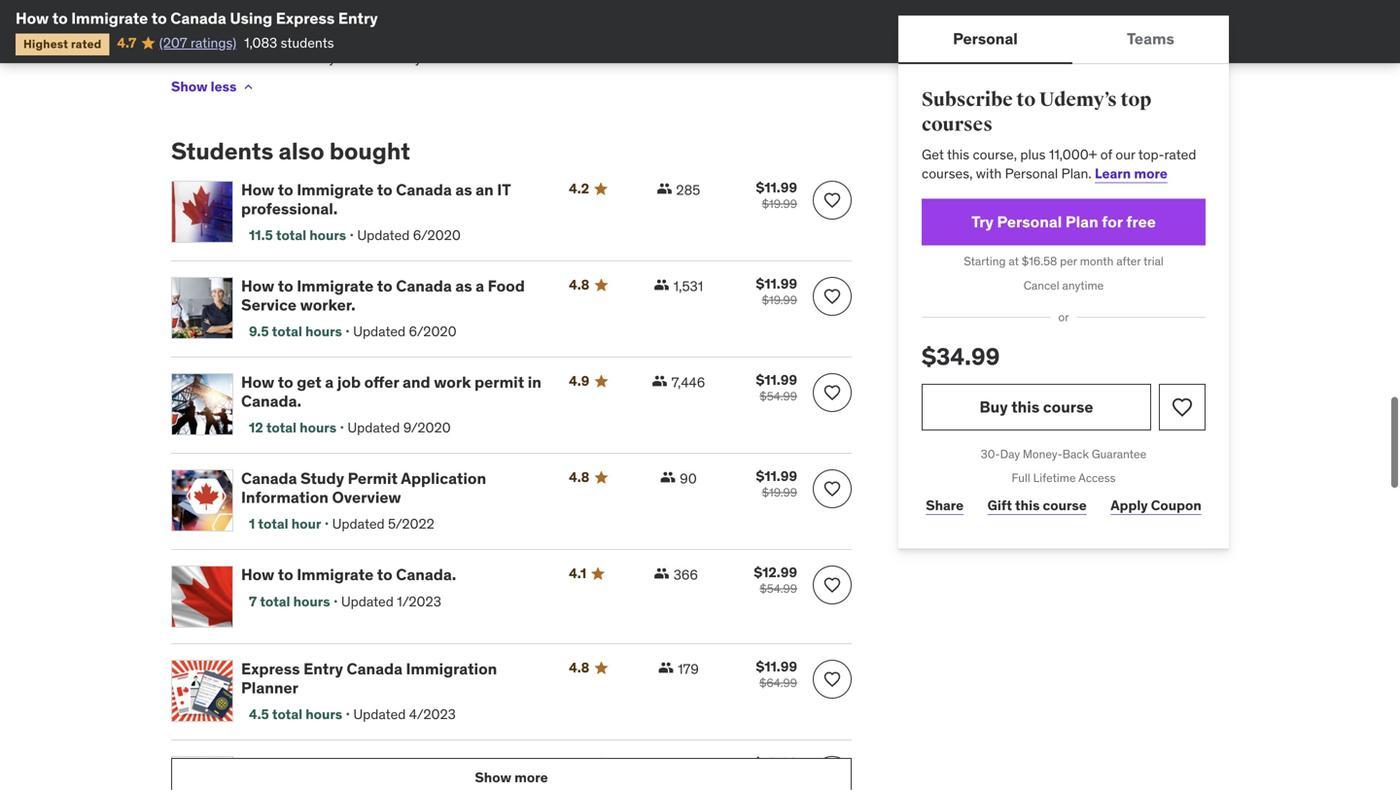 Task type: locate. For each thing, give the bounding box(es) containing it.
with
[[824, 0, 850, 5], [977, 165, 1002, 182]]

total for express entry canada immigration planner
[[272, 706, 303, 724]]

2 vertical spatial personal
[[998, 212, 1063, 232]]

canada. inside how to get a job offer and work permit in canada.
[[241, 391, 302, 411]]

0 vertical spatial 4.8
[[569, 276, 590, 294]]

is left "not"
[[275, 30, 285, 47]]

1 vertical spatial immigration
[[301, 756, 392, 776]]

a inside this course is designed for those who want all of the information relating to express entry in one place with an easy to follow layout of the system and immigration process. this course is not designed for those who wish to apply for a visit visa, work permit, study permit or permanent residency via the family class.
[[559, 30, 567, 47]]

designed up via
[[312, 30, 368, 47]]

$54.99 right 7,446
[[760, 389, 798, 404]]

immigrate up 7 total hours
[[297, 565, 374, 585]]

to left get
[[278, 373, 293, 393]]

rated
[[71, 36, 102, 51], [1165, 146, 1197, 163]]

total right 1 on the left
[[258, 516, 289, 533]]

$19.99 up "$11.99 $54.99"
[[762, 293, 798, 308]]

permit
[[348, 469, 398, 489]]

personal down plus
[[1006, 165, 1059, 182]]

xsmall image
[[654, 277, 670, 293], [652, 374, 668, 389], [657, 757, 673, 773]]

1 vertical spatial updated 6/2020
[[353, 323, 457, 341]]

entry up via
[[338, 8, 378, 28]]

4.2
[[569, 180, 590, 198]]

who up class.
[[429, 30, 454, 47]]

$12.99
[[754, 564, 798, 582], [754, 755, 798, 773]]

canada up (207 ratings)
[[171, 8, 226, 28]]

0 vertical spatial $54.99
[[760, 389, 798, 404]]

0 horizontal spatial show
[[171, 78, 208, 95]]

work
[[628, 30, 658, 47], [434, 373, 471, 393]]

updated for express entry canada immigration planner
[[354, 706, 406, 724]]

1 horizontal spatial with
[[977, 165, 1002, 182]]

1 vertical spatial personal
[[1006, 165, 1059, 182]]

of
[[484, 0, 495, 5], [347, 7, 358, 24], [1101, 146, 1113, 163]]

total down professional.
[[276, 227, 307, 244]]

express inside express entry canada immigration planner
[[241, 660, 300, 680]]

11.5
[[249, 227, 273, 244]]

2 vertical spatial 4.8
[[569, 660, 590, 677]]

1 vertical spatial an
[[476, 180, 494, 200]]

$19.99 up $12.99 $54.99
[[762, 486, 798, 501]]

this
[[948, 146, 970, 163], [1012, 397, 1040, 417], [1016, 497, 1040, 515]]

the right via
[[359, 49, 379, 66]]

immigrate for how to immigrate to canada using express entry
[[71, 8, 148, 28]]

$19.99 right 285
[[762, 197, 798, 212]]

more
[[1135, 165, 1168, 182], [515, 769, 548, 787]]

1 $54.99 from the top
[[760, 389, 798, 404]]

apply coupon button
[[1107, 487, 1206, 526]]

personal up subscribe
[[954, 29, 1018, 49]]

immigration
[[406, 660, 497, 680], [301, 756, 392, 776]]

updated down how to immigrate to canada.
[[341, 593, 394, 611]]

more inside button
[[515, 769, 548, 787]]

0 vertical spatial of
[[484, 0, 495, 5]]

$11.99 right 1,531
[[756, 275, 798, 293]]

entry up 4.5 total hours on the left bottom
[[304, 660, 343, 680]]

1 $11.99 $19.99 from the top
[[756, 179, 798, 212]]

xsmall image left 1,531
[[654, 277, 670, 293]]

or down the anytime
[[1059, 310, 1070, 325]]

hours down the worker. on the left top of the page
[[305, 323, 342, 341]]

how up "9.5" at left top
[[241, 276, 275, 296]]

how for how to immigrate to canada as an it professional.
[[241, 180, 275, 200]]

canada inside the how to immigrate to canada as a food service worker.
[[396, 276, 452, 296]]

total
[[276, 227, 307, 244], [272, 323, 302, 341], [266, 419, 297, 437], [258, 516, 289, 533], [260, 593, 290, 611], [272, 706, 303, 724]]

how inside how to get a job offer and work permit in canada.
[[241, 373, 275, 393]]

0 vertical spatial more
[[1135, 165, 1168, 182]]

how to get a job offer and work permit in canada.
[[241, 373, 542, 411]]

permit inside how to get a job offer and work permit in canada.
[[475, 373, 525, 393]]

0 vertical spatial personal
[[954, 29, 1018, 49]]

0 vertical spatial entry
[[712, 0, 744, 5]]

6/2020 down how to immigrate to canada as a food service worker. link on the top
[[409, 323, 457, 341]]

0 vertical spatial in
[[748, 0, 759, 5]]

updated for canada study permit application information overview
[[332, 516, 385, 533]]

1 horizontal spatial in
[[748, 0, 759, 5]]

1 horizontal spatial immigration
[[406, 660, 497, 680]]

1 vertical spatial this
[[202, 30, 228, 47]]

2 4.8 from the top
[[569, 469, 590, 487]]

total right "9.5" at left top
[[272, 323, 302, 341]]

want
[[434, 0, 463, 5]]

express entry canada immigration planner
[[241, 660, 497, 698]]

by-
[[241, 775, 266, 791]]

the up immigration
[[498, 0, 518, 5]]

$11.99 $19.99 for food
[[756, 275, 798, 308]]

0 horizontal spatial work
[[434, 373, 471, 393]]

how to immigrate to canada. link
[[241, 565, 546, 585]]

0 horizontal spatial more
[[515, 769, 548, 787]]

show for show less
[[171, 78, 208, 95]]

overview
[[332, 488, 401, 508]]

it
[[497, 180, 511, 200]]

4.8 down 4.1
[[569, 660, 590, 677]]

0 horizontal spatial in
[[528, 373, 542, 393]]

hours for service
[[305, 323, 342, 341]]

how for how to immigrate to canada using express entry
[[16, 8, 49, 28]]

permit
[[744, 30, 784, 47], [475, 373, 525, 393]]

and right offer on the top
[[403, 373, 431, 393]]

how inside how to immigrate to canada as an it professional.
[[241, 180, 275, 200]]

1 horizontal spatial and
[[431, 7, 454, 24]]

hour
[[292, 516, 321, 533]]

2 as from the top
[[456, 276, 472, 296]]

udemy's
[[1040, 88, 1118, 112]]

easy
[[220, 7, 248, 24]]

more down top-
[[1135, 165, 1168, 182]]

$11.99 $19.99 right 285
[[756, 179, 798, 212]]

hours down professional.
[[310, 227, 346, 244]]

canada. up 12
[[241, 391, 302, 411]]

$19.99 for food
[[762, 293, 798, 308]]

3 wishlist image from the top
[[823, 480, 843, 499]]

1 vertical spatial entry
[[338, 8, 378, 28]]

0 horizontal spatial permit
[[475, 373, 525, 393]]

rated inside get this course, plus 11,000+ of our top-rated courses, with personal plan.
[[1165, 146, 1197, 163]]

step
[[266, 775, 301, 791]]

0 vertical spatial this
[[202, 0, 228, 5]]

with right place
[[824, 0, 850, 5]]

updated 6/2020 down how to immigrate to canada as an it professional. link
[[357, 227, 461, 244]]

2 wishlist image from the top
[[823, 383, 843, 403]]

0 vertical spatial 6/2020
[[413, 227, 461, 244]]

or
[[788, 30, 800, 47], [1059, 310, 1070, 325]]

2 vertical spatial this
[[1016, 497, 1040, 515]]

4.7
[[117, 34, 137, 51]]

hours for professional.
[[310, 227, 346, 244]]

how up "highest" at the top
[[16, 8, 49, 28]]

gift this course link
[[984, 487, 1092, 526]]

canada up updated 4/2023
[[347, 660, 403, 680]]

tab list
[[899, 16, 1230, 64]]

1 vertical spatial and
[[403, 373, 431, 393]]

personal up $16.58 at the right
[[998, 212, 1063, 232]]

xsmall image left 7,446
[[652, 374, 668, 389]]

2 vertical spatial entry
[[304, 660, 343, 680]]

1 vertical spatial $19.99
[[762, 293, 798, 308]]

1 vertical spatial show
[[475, 769, 512, 787]]

total for how to immigrate to canada as a food service worker.
[[272, 323, 302, 341]]

in inside this course is designed for those who want all of the information relating to express entry in one place with an easy to follow layout of the system and immigration process. this course is not designed for those who wish to apply for a visit visa, work permit, study permit or permanent residency via the family class.
[[748, 0, 759, 5]]

wishlist image
[[823, 191, 843, 210], [1171, 396, 1195, 419], [823, 576, 843, 596]]

xsmall image
[[241, 79, 256, 95], [657, 181, 673, 197], [661, 470, 676, 486], [654, 566, 670, 582], [659, 661, 674, 676]]

entry inside this course is designed for those who want all of the information relating to express entry in one place with an easy to follow layout of the system and immigration process. this course is not designed for those who wish to apply for a visit visa, work permit, study permit or permanent residency via the family class.
[[712, 0, 744, 5]]

wish
[[457, 30, 485, 47]]

this inside "button"
[[1012, 397, 1040, 417]]

2 vertical spatial a
[[325, 373, 334, 393]]

of left our
[[1101, 146, 1113, 163]]

12 total hours
[[249, 419, 337, 437]]

to left udemy's
[[1017, 88, 1036, 112]]

this right gift
[[1016, 497, 1040, 515]]

teams button
[[1073, 16, 1230, 62]]

coupon
[[1152, 497, 1202, 515]]

$11.99
[[756, 179, 798, 197], [756, 275, 798, 293], [756, 372, 798, 389], [756, 468, 798, 486], [756, 659, 798, 676]]

month
[[1081, 254, 1114, 269]]

total for how to get a job offer and work permit in canada.
[[266, 419, 297, 437]]

2 vertical spatial wishlist image
[[823, 576, 843, 596]]

as inside the how to immigrate to canada as a food service worker.
[[456, 276, 472, 296]]

xsmall image for how to immigrate to canada as an it professional.
[[657, 181, 673, 197]]

$54.99
[[760, 389, 798, 404], [760, 582, 798, 597]]

updated 6/2020 for a
[[353, 323, 457, 341]]

0 vertical spatial show
[[171, 78, 208, 95]]

2 $11.99 from the top
[[756, 275, 798, 293]]

1 vertical spatial rated
[[1165, 146, 1197, 163]]

3 $19.99 from the top
[[762, 486, 798, 501]]

is up follow
[[275, 0, 285, 5]]

canada up the 1 total hour
[[241, 469, 297, 489]]

updated for how to immigrate to canada as an it professional.
[[357, 227, 410, 244]]

6/2020 for an
[[413, 227, 461, 244]]

and inside this course is designed for those who want all of the information relating to express entry in one place with an easy to follow layout of the system and immigration process. this course is not designed for those who wish to apply for a visit visa, work permit, study permit or permanent residency via the family class.
[[431, 7, 454, 24]]

1 vertical spatial in
[[528, 373, 542, 393]]

for up via
[[348, 0, 365, 5]]

system
[[385, 7, 428, 24]]

0 vertical spatial $11.99 $19.99
[[756, 179, 798, 212]]

show
[[171, 78, 208, 95], [475, 769, 512, 787]]

4/2023
[[409, 706, 456, 724]]

canada inside canada immigration - the ultimate step- by-step guide
[[241, 756, 297, 776]]

canada.
[[241, 391, 302, 411], [396, 565, 457, 585]]

1 horizontal spatial an
[[476, 180, 494, 200]]

how to immigrate to canada using express entry
[[16, 8, 378, 28]]

0 horizontal spatial with
[[824, 0, 850, 5]]

1
[[249, 516, 255, 533]]

366
[[674, 567, 698, 584]]

course up back
[[1044, 397, 1094, 417]]

0 horizontal spatial rated
[[71, 36, 102, 51]]

1 as from the top
[[456, 180, 472, 200]]

0 vertical spatial immigration
[[406, 660, 497, 680]]

those up 'family'
[[391, 30, 425, 47]]

class.
[[425, 49, 461, 66]]

1 horizontal spatial rated
[[1165, 146, 1197, 163]]

work inside how to get a job offer and work permit in canada.
[[434, 373, 471, 393]]

2 $19.99 from the top
[[762, 293, 798, 308]]

as left it
[[456, 180, 472, 200]]

a left visit
[[559, 30, 567, 47]]

express
[[660, 0, 709, 5], [276, 8, 335, 28], [241, 660, 300, 680]]

$12.99 for $12.99
[[754, 755, 798, 773]]

2 vertical spatial $11.99 $19.99
[[756, 468, 798, 501]]

updated for how to immigrate to canada as a food service worker.
[[353, 323, 406, 341]]

0 vertical spatial those
[[368, 0, 402, 5]]

1 horizontal spatial more
[[1135, 165, 1168, 182]]

0 vertical spatial work
[[628, 30, 658, 47]]

xsmall image left 285
[[657, 181, 673, 197]]

process.
[[533, 7, 585, 24]]

0 vertical spatial updated 6/2020
[[357, 227, 461, 244]]

work right visa,
[[628, 30, 658, 47]]

xsmall image left 179
[[659, 661, 674, 676]]

0 vertical spatial xsmall image
[[654, 277, 670, 293]]

3 4.8 from the top
[[569, 660, 590, 677]]

express inside this course is designed for those who want all of the information relating to express entry in one place with an easy to follow layout of the system and immigration process. this course is not designed for those who wish to apply for a visit visa, work permit, study permit or permanent residency via the family class.
[[660, 0, 709, 5]]

updated down express entry canada immigration planner
[[354, 706, 406, 724]]

wishlist image for how to get a job offer and work permit in canada.
[[823, 383, 843, 403]]

0 horizontal spatial a
[[325, 373, 334, 393]]

how to immigrate to canada as an it professional.
[[241, 180, 511, 219]]

show more
[[475, 769, 548, 787]]

an inside this course is designed for those who want all of the information relating to express entry in one place with an easy to follow layout of the system and immigration process. this course is not designed for those who wish to apply for a visit visa, work permit, study permit or permanent residency via the family class.
[[202, 7, 217, 24]]

immigrate down also at top left
[[297, 180, 374, 200]]

as left food
[[456, 276, 472, 296]]

after
[[1117, 254, 1142, 269]]

0 vertical spatial an
[[202, 7, 217, 24]]

job
[[337, 373, 361, 393]]

to right relating
[[644, 0, 657, 5]]

wishlist image for canada study permit application information overview
[[823, 480, 843, 499]]

immigration inside canada immigration - the ultimate step- by-step guide
[[301, 756, 392, 776]]

(207 ratings)
[[159, 34, 236, 51]]

1 $11.99 from the top
[[756, 179, 798, 197]]

buy this course
[[980, 397, 1094, 417]]

is
[[275, 0, 285, 5], [275, 30, 285, 47]]

2 $12.99 from the top
[[754, 755, 798, 773]]

1 vertical spatial a
[[476, 276, 485, 296]]

and
[[431, 7, 454, 24], [403, 373, 431, 393]]

1 vertical spatial wishlist image
[[1171, 396, 1195, 419]]

show for show more
[[475, 769, 512, 787]]

immigrate up 9.5 total hours
[[297, 276, 374, 296]]

1 horizontal spatial work
[[628, 30, 658, 47]]

0 vertical spatial rated
[[71, 36, 102, 51]]

2 $54.99 from the top
[[760, 582, 798, 597]]

$11.99 down $12.99 $54.99
[[756, 659, 798, 676]]

1 is from the top
[[275, 0, 285, 5]]

show left less
[[171, 78, 208, 95]]

4.4
[[569, 756, 590, 774]]

1 vertical spatial permit
[[475, 373, 525, 393]]

1 vertical spatial $11.99 $19.99
[[756, 275, 798, 308]]

immigration inside express entry canada immigration planner
[[406, 660, 497, 680]]

of right "layout" at left
[[347, 7, 358, 24]]

this inside get this course, plus 11,000+ of our top-rated courses, with personal plan.
[[948, 146, 970, 163]]

course inside "button"
[[1044, 397, 1094, 417]]

visit
[[570, 30, 595, 47]]

$11.99 right 90
[[756, 468, 798, 486]]

how for how to get a job offer and work permit in canada.
[[241, 373, 275, 393]]

4.8 right food
[[569, 276, 590, 294]]

2 $11.99 $19.99 from the top
[[756, 275, 798, 308]]

guide
[[304, 775, 348, 791]]

0 horizontal spatial immigration
[[301, 756, 392, 776]]

total right 12
[[266, 419, 297, 437]]

0 horizontal spatial and
[[403, 373, 431, 393]]

$11.99 right 285
[[756, 179, 798, 197]]

0 horizontal spatial or
[[788, 30, 800, 47]]

updated down the how to immigrate to canada as a food service worker.
[[353, 323, 406, 341]]

this down how to immigrate to canada using express entry
[[202, 30, 228, 47]]

entry up study
[[712, 0, 744, 5]]

$11.99 $19.99 right 90
[[756, 468, 798, 501]]

1 vertical spatial or
[[1059, 310, 1070, 325]]

1 vertical spatial xsmall image
[[652, 374, 668, 389]]

study
[[708, 30, 741, 47]]

updated 6/2020 down how to immigrate to canada as a food service worker. link on the top
[[353, 323, 457, 341]]

1,083 students
[[244, 34, 334, 51]]

immigration up 4/2023
[[406, 660, 497, 680]]

an inside how to immigrate to canada as an it professional.
[[476, 180, 494, 200]]

wishlist image
[[823, 287, 843, 307], [823, 383, 843, 403], [823, 480, 843, 499], [823, 670, 843, 690]]

canada left food
[[396, 276, 452, 296]]

more for show more
[[515, 769, 548, 787]]

0 vertical spatial wishlist image
[[823, 191, 843, 210]]

0 vertical spatial $12.99
[[754, 564, 798, 582]]

4.5
[[249, 706, 269, 724]]

1 $19.99 from the top
[[762, 197, 798, 212]]

1 vertical spatial with
[[977, 165, 1002, 182]]

this right buy
[[1012, 397, 1040, 417]]

permit down 'one'
[[744, 30, 784, 47]]

1 horizontal spatial permit
[[744, 30, 784, 47]]

4.5 total hours
[[249, 706, 343, 724]]

1 vertical spatial work
[[434, 373, 471, 393]]

0 vertical spatial with
[[824, 0, 850, 5]]

a
[[559, 30, 567, 47], [476, 276, 485, 296], [325, 373, 334, 393]]

updated down overview
[[332, 516, 385, 533]]

an
[[202, 7, 217, 24], [476, 180, 494, 200]]

as inside how to immigrate to canada as an it professional.
[[456, 180, 472, 200]]

more for learn more
[[1135, 165, 1168, 182]]

immigrate inside how to immigrate to canada as an it professional.
[[297, 180, 374, 200]]

how to immigrate to canada.
[[241, 565, 457, 585]]

hours down express entry canada immigration planner
[[306, 706, 343, 724]]

2 vertical spatial express
[[241, 660, 300, 680]]

0 vertical spatial is
[[275, 0, 285, 5]]

hours for permit
[[300, 419, 337, 437]]

0 vertical spatial a
[[559, 30, 567, 47]]

lifetime
[[1034, 471, 1077, 486]]

and inside how to get a job offer and work permit in canada.
[[403, 373, 431, 393]]

the
[[498, 0, 518, 5], [361, 7, 381, 24], [359, 49, 379, 66]]

1 horizontal spatial show
[[475, 769, 512, 787]]

0 vertical spatial and
[[431, 7, 454, 24]]

$11.99 right 7,446
[[756, 372, 798, 389]]

immigration left -
[[301, 756, 392, 776]]

4.8 down 4.9
[[569, 469, 590, 487]]

buy this course button
[[922, 384, 1152, 431]]

$54.99 up $11.99 $64.99
[[760, 582, 798, 597]]

$54.99 inside $12.99 $54.99
[[760, 582, 798, 597]]

1 vertical spatial 4.8
[[569, 469, 590, 487]]

1 horizontal spatial a
[[476, 276, 485, 296]]

0 vertical spatial or
[[788, 30, 800, 47]]

an left it
[[476, 180, 494, 200]]

$11.99 for food
[[756, 275, 798, 293]]

4 wishlist image from the top
[[823, 670, 843, 690]]

$16.58
[[1022, 254, 1058, 269]]

1 4.8 from the top
[[569, 276, 590, 294]]

updated 6/2020 for an
[[357, 227, 461, 244]]

express up "not"
[[276, 8, 335, 28]]

bought
[[330, 137, 410, 166]]

updated down how to get a job offer and work permit in canada.
[[348, 419, 400, 437]]

work up 9/2020
[[434, 373, 471, 393]]

1 vertical spatial is
[[275, 30, 285, 47]]

immigrate inside the how to immigrate to canada as a food service worker.
[[297, 276, 374, 296]]

xsmall image for express entry canada immigration planner
[[659, 661, 674, 676]]

0 vertical spatial permit
[[744, 30, 784, 47]]

1 vertical spatial more
[[515, 769, 548, 787]]

4.8 for express entry canada immigration planner
[[569, 660, 590, 677]]

canada. up 1/2023
[[396, 565, 457, 585]]

immigrate up 4.7
[[71, 8, 148, 28]]

$54.99 inside "$11.99 $54.99"
[[760, 389, 798, 404]]

this
[[202, 0, 228, 5], [202, 30, 228, 47]]

1 vertical spatial $12.99
[[754, 755, 798, 773]]

3 $11.99 from the top
[[756, 372, 798, 389]]

starting
[[964, 254, 1006, 269]]

1 vertical spatial of
[[347, 7, 358, 24]]

$11.99 $64.99
[[756, 659, 798, 691]]

$11.99 $19.99 for it
[[756, 179, 798, 212]]

rated right "highest" at the top
[[71, 36, 102, 51]]

2 horizontal spatial of
[[1101, 146, 1113, 163]]

how up 11.5
[[241, 180, 275, 200]]

personal inside personal button
[[954, 29, 1018, 49]]

0 vertical spatial $19.99
[[762, 197, 798, 212]]

to down the bought at left top
[[377, 180, 393, 200]]

0 horizontal spatial canada.
[[241, 391, 302, 411]]

day
[[1001, 447, 1021, 462]]

4 $11.99 from the top
[[756, 468, 798, 486]]

1 vertical spatial as
[[456, 276, 472, 296]]

1 horizontal spatial of
[[484, 0, 495, 5]]

total right 7
[[260, 593, 290, 611]]

how inside the how to immigrate to canada as a food service worker.
[[241, 276, 275, 296]]

1 horizontal spatial or
[[1059, 310, 1070, 325]]

ratings)
[[191, 34, 236, 51]]

$12.99 right 366
[[754, 564, 798, 582]]

who up 'system'
[[405, 0, 430, 5]]

1 vertical spatial $54.99
[[760, 582, 798, 597]]

of inside get this course, plus 11,000+ of our top-rated courses, with personal plan.
[[1101, 146, 1113, 163]]

hours down how to immigrate to canada.
[[293, 593, 330, 611]]

0 horizontal spatial an
[[202, 7, 217, 24]]

per
[[1061, 254, 1078, 269]]

1 $12.99 from the top
[[754, 564, 798, 582]]

permit left 4.9
[[475, 373, 525, 393]]

hours
[[310, 227, 346, 244], [305, 323, 342, 341], [300, 419, 337, 437], [293, 593, 330, 611], [306, 706, 343, 724]]

or down place
[[788, 30, 800, 47]]

try personal plan for free
[[972, 212, 1157, 232]]

0 vertical spatial canada.
[[241, 391, 302, 411]]

1 vertical spatial this
[[1012, 397, 1040, 417]]

5 $11.99 from the top
[[756, 659, 798, 676]]

xsmall image for how to immigrate to canada.
[[654, 566, 670, 582]]

1 horizontal spatial canada.
[[396, 565, 457, 585]]

1 wishlist image from the top
[[823, 287, 843, 307]]



Task type: vqa. For each thing, say whether or not it's contained in the screenshot.


Task type: describe. For each thing, give the bounding box(es) containing it.
courses,
[[922, 165, 973, 182]]

canada inside how to immigrate to canada as an it professional.
[[396, 180, 452, 200]]

for left free at the right top of the page
[[1103, 212, 1123, 232]]

place
[[788, 0, 821, 5]]

1 vertical spatial who
[[429, 30, 454, 47]]

one
[[762, 0, 785, 5]]

a inside how to get a job offer and work permit in canada.
[[325, 373, 334, 393]]

$11.99 for work
[[756, 372, 798, 389]]

students also bought
[[171, 137, 410, 166]]

express entry canada immigration planner link
[[241, 660, 546, 698]]

course up using
[[231, 0, 272, 5]]

30-day money-back guarantee full lifetime access
[[981, 447, 1147, 486]]

total for how to immigrate to canada as an it professional.
[[276, 227, 307, 244]]

subscribe
[[922, 88, 1013, 112]]

immigrate for how to immigrate to canada.
[[297, 565, 374, 585]]

personal inside get this course, plus 11,000+ of our top-rated courses, with personal plan.
[[1006, 165, 1059, 182]]

to up highest rated
[[52, 8, 68, 28]]

entry inside express entry canada immigration planner
[[304, 660, 343, 680]]

1 total hour
[[249, 516, 321, 533]]

relating
[[595, 0, 641, 5]]

1/2023
[[397, 593, 442, 611]]

information
[[522, 0, 592, 5]]

planner
[[241, 678, 299, 698]]

updated 4/2023
[[354, 706, 456, 724]]

this course is designed for those who want all of the information relating to express entry in one place with an easy to follow layout of the system and immigration process. this course is not designed for those who wish to apply for a visit visa, work permit, study permit or permanent residency via the family class.
[[202, 0, 850, 66]]

to down students also bought on the top left of page
[[278, 180, 293, 200]]

$12.99 for $12.99 $54.99
[[754, 564, 798, 582]]

4.1
[[569, 565, 587, 583]]

1 vertical spatial designed
[[312, 30, 368, 47]]

this for buy
[[1012, 397, 1040, 417]]

as for a
[[456, 276, 472, 296]]

tab list containing personal
[[899, 16, 1230, 64]]

wishlist image for how to immigrate to canada as an it professional.
[[823, 191, 843, 210]]

to up updated 1/2023
[[377, 565, 393, 585]]

work inside this course is designed for those who want all of the information relating to express entry in one place with an easy to follow layout of the system and immigration process. this course is not designed for those who wish to apply for a visit visa, work permit, study permit or permanent residency via the family class.
[[628, 30, 658, 47]]

to up (207 on the top left of the page
[[152, 8, 167, 28]]

updated for how to immigrate to canada.
[[341, 593, 394, 611]]

application
[[401, 469, 487, 489]]

for up 'family'
[[371, 30, 388, 47]]

xsmall image inside show less button
[[241, 79, 256, 95]]

2 vertical spatial xsmall image
[[657, 757, 673, 773]]

personal button
[[899, 16, 1073, 62]]

students
[[171, 137, 274, 166]]

worker.
[[300, 295, 356, 315]]

courses
[[922, 113, 993, 137]]

try
[[972, 212, 994, 232]]

canada inside canada study permit application information overview
[[241, 469, 297, 489]]

11,000+
[[1050, 146, 1098, 163]]

7
[[249, 593, 257, 611]]

via
[[339, 49, 356, 66]]

3 $11.99 $19.99 from the top
[[756, 468, 798, 501]]

0 vertical spatial the
[[498, 0, 518, 5]]

179
[[678, 661, 699, 679]]

xsmall image for canada study permit application information overview
[[661, 470, 676, 486]]

1,531
[[674, 278, 704, 295]]

9.5 total hours
[[249, 323, 342, 341]]

get
[[297, 373, 322, 393]]

learn
[[1096, 165, 1132, 182]]

show less
[[171, 78, 237, 95]]

how to get a job offer and work permit in canada. link
[[241, 373, 546, 411]]

$19.99 for it
[[762, 197, 798, 212]]

permit inside this course is designed for those who want all of the information relating to express entry in one place with an easy to follow layout of the system and immigration process. this course is not designed for those who wish to apply for a visit visa, work permit, study permit or permanent residency via the family class.
[[744, 30, 784, 47]]

0 vertical spatial who
[[405, 0, 430, 5]]

4.8 for how to immigrate to canada as a food service worker.
[[569, 276, 590, 294]]

to inside how to get a job offer and work permit in canada.
[[278, 373, 293, 393]]

to inside subscribe to udemy's top courses
[[1017, 88, 1036, 112]]

wishlist image for express entry canada immigration planner
[[823, 670, 843, 690]]

total for canada study permit application information overview
[[258, 516, 289, 533]]

ultimate
[[436, 756, 499, 776]]

1,083
[[244, 34, 278, 51]]

highest
[[23, 36, 68, 51]]

0 vertical spatial designed
[[288, 0, 345, 5]]

show less button
[[171, 67, 256, 106]]

total for how to immigrate to canada.
[[260, 593, 290, 611]]

1 vertical spatial express
[[276, 8, 335, 28]]

share
[[926, 497, 964, 515]]

$54.99 for how to immigrate to canada.
[[760, 582, 798, 597]]

$34.99
[[922, 342, 1001, 372]]

1 this from the top
[[202, 0, 228, 5]]

wishlist image for how to immigrate to canada as a food service worker.
[[823, 287, 843, 307]]

7 total hours
[[249, 593, 330, 611]]

service
[[241, 295, 297, 315]]

how for how to immigrate to canada.
[[241, 565, 275, 585]]

apply
[[1111, 497, 1149, 515]]

at
[[1009, 254, 1020, 269]]

for down "process."
[[539, 30, 556, 47]]

$11.99 $54.99
[[756, 372, 798, 404]]

7,446
[[672, 374, 706, 392]]

study
[[301, 469, 344, 489]]

follow
[[267, 7, 303, 24]]

with inside get this course, plus 11,000+ of our top-rated courses, with personal plan.
[[977, 165, 1002, 182]]

apply
[[503, 30, 536, 47]]

1 vertical spatial canada.
[[396, 565, 457, 585]]

285
[[677, 182, 701, 199]]

get this course, plus 11,000+ of our top-rated courses, with personal plan.
[[922, 146, 1197, 182]]

teams
[[1128, 29, 1175, 49]]

permit,
[[661, 30, 704, 47]]

anytime
[[1063, 278, 1104, 293]]

personal inside "try personal plan for free" link
[[998, 212, 1063, 232]]

family
[[382, 49, 422, 66]]

updated for how to get a job offer and work permit in canada.
[[348, 419, 400, 437]]

this for get
[[948, 146, 970, 163]]

$12.99 $54.99
[[754, 564, 798, 597]]

learn more
[[1096, 165, 1168, 182]]

11.5 total hours
[[249, 227, 346, 244]]

how to immigrate to canada as a food service worker. link
[[241, 276, 546, 315]]

in inside how to get a job offer and work permit in canada.
[[528, 373, 542, 393]]

5/2022
[[388, 516, 435, 533]]

how to immigrate to canada as an it professional. link
[[241, 180, 546, 219]]

9.5
[[249, 323, 269, 341]]

4.8 for canada study permit application information overview
[[569, 469, 590, 487]]

not
[[288, 30, 308, 47]]

canada study permit application information overview link
[[241, 469, 546, 508]]

wishlist image for how to immigrate to canada.
[[823, 576, 843, 596]]

how for how to immigrate to canada as a food service worker.
[[241, 276, 275, 296]]

updated 5/2022
[[332, 516, 435, 533]]

2 is from the top
[[275, 30, 285, 47]]

all
[[467, 0, 480, 5]]

2 vertical spatial the
[[359, 49, 379, 66]]

2 this from the top
[[202, 30, 228, 47]]

to down immigration
[[488, 30, 500, 47]]

xsmall image for how to immigrate to canada as a food service worker.
[[654, 277, 670, 293]]

immigrate for how to immigrate to canada as a food service worker.
[[297, 276, 374, 296]]

buy
[[980, 397, 1009, 417]]

as for an
[[456, 180, 472, 200]]

or inside this course is designed for those who want all of the information relating to express entry in one place with an easy to follow layout of the system and immigration process. this course is not designed for those who wish to apply for a visit visa, work permit, study permit or permanent residency via the family class.
[[788, 30, 800, 47]]

6/2020 for a
[[409, 323, 457, 341]]

12
[[249, 419, 263, 437]]

food
[[488, 276, 525, 296]]

xsmall image for how to get a job offer and work permit in canada.
[[652, 374, 668, 389]]

to left the worker. on the left top of the page
[[278, 276, 293, 296]]

plus
[[1021, 146, 1046, 163]]

also
[[279, 137, 325, 166]]

$54.99 for how to get a job offer and work permit in canada.
[[760, 389, 798, 404]]

guarantee
[[1092, 447, 1147, 462]]

starting at $16.58 per month after trial cancel anytime
[[964, 254, 1164, 293]]

learn more link
[[1096, 165, 1168, 182]]

canada inside express entry canada immigration planner
[[347, 660, 403, 680]]

plan
[[1066, 212, 1099, 232]]

apply coupon
[[1111, 497, 1202, 515]]

course down using
[[231, 30, 272, 47]]

access
[[1079, 471, 1116, 486]]

4.9
[[569, 373, 590, 390]]

1 vertical spatial the
[[361, 7, 381, 24]]

with inside this course is designed for those who want all of the information relating to express entry in one place with an easy to follow layout of the system and immigration process. this course is not designed for those who wish to apply for a visit visa, work permit, study permit or permanent residency via the family class.
[[824, 0, 850, 5]]

to right the worker. on the left top of the page
[[377, 276, 393, 296]]

course down lifetime
[[1043, 497, 1087, 515]]

$64.99
[[760, 676, 798, 691]]

(207
[[159, 34, 187, 51]]

1 vertical spatial those
[[391, 30, 425, 47]]

immigrate for how to immigrate to canada as an it professional.
[[297, 180, 374, 200]]

$11.99 for it
[[756, 179, 798, 197]]

this for gift
[[1016, 497, 1040, 515]]

students
[[281, 34, 334, 51]]

102
[[677, 757, 699, 775]]

to up 7 total hours
[[278, 565, 293, 585]]

a inside the how to immigrate to canada as a food service worker.
[[476, 276, 485, 296]]

plan.
[[1062, 165, 1092, 182]]

offer
[[364, 373, 399, 393]]

get
[[922, 146, 945, 163]]

to right the easy
[[251, 7, 264, 24]]



